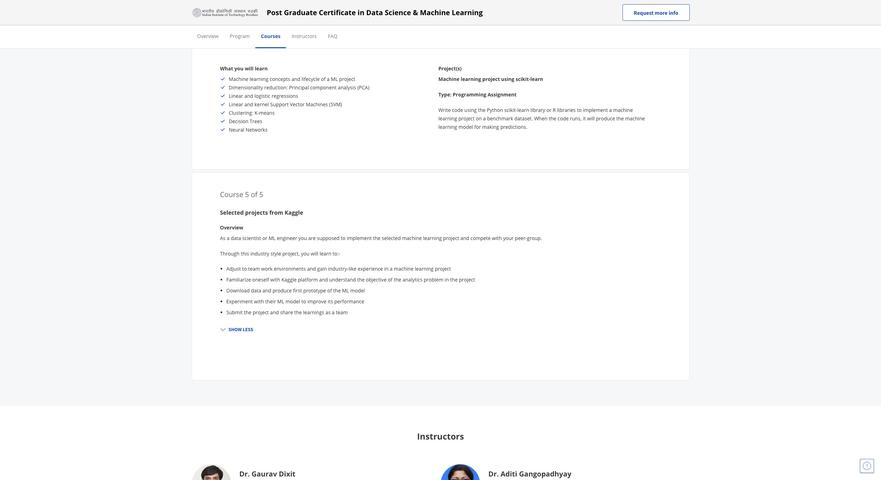 Task type: locate. For each thing, give the bounding box(es) containing it.
overview up the as
[[220, 224, 244, 231]]

request
[[634, 9, 654, 16]]

with down work
[[271, 276, 280, 283]]

list
[[223, 265, 543, 316]]

courses
[[261, 33, 281, 39]]

2 horizontal spatial in
[[445, 276, 449, 283]]

1 vertical spatial team
[[336, 309, 348, 316]]

vector
[[290, 101, 305, 108]]

scikit-
[[516, 76, 531, 82], [505, 107, 518, 113]]

concepts up "reduction:"
[[270, 76, 291, 82]]

0 horizontal spatial implement
[[347, 235, 372, 242]]

0 vertical spatial implement
[[584, 107, 609, 113]]

0 horizontal spatial produce
[[273, 287, 292, 294]]

1 horizontal spatial concepts
[[339, 14, 359, 20]]

submit the project and share the learnings as a team
[[227, 309, 348, 316]]

2 linear from the top
[[229, 101, 243, 108]]

model down download data and produce first prototype of the ml model on the left
[[286, 298, 300, 305]]

this left industry
[[241, 250, 249, 257]]

0 vertical spatial model
[[459, 124, 473, 130]]

0 vertical spatial team
[[248, 265, 260, 272]]

machine inside list item
[[394, 265, 414, 272]]

certificate menu element
[[192, 25, 690, 48]]

code right write
[[452, 107, 464, 113]]

0 vertical spatial in
[[358, 8, 365, 17]]

experiment
[[227, 298, 253, 305]]

decision
[[229, 118, 249, 125]]

5 right the course
[[245, 190, 249, 199]]

scikit- up benchmark
[[505, 107, 518, 113]]

0 horizontal spatial dr.
[[240, 469, 250, 479]]

1 vertical spatial scikit-
[[505, 107, 518, 113]]

linear for linear and kernel support vector machines (svm)
[[229, 101, 243, 108]]

0 vertical spatial data
[[231, 235, 241, 242]]

predictions.
[[501, 124, 528, 130]]

0 vertical spatial with
[[492, 235, 502, 242]]

through
[[220, 250, 240, 257]]

1 horizontal spatial instructors
[[418, 431, 464, 442]]

data inside list item
[[251, 287, 261, 294]]

concepts right '(ml)' at the top left
[[339, 14, 359, 20]]

1 horizontal spatial or
[[547, 107, 552, 113]]

industry-
[[328, 265, 349, 272]]

overview down indian institute of technology, roorkee image
[[197, 33, 219, 39]]

help center image
[[864, 462, 872, 470]]

neural
[[229, 126, 245, 133]]

cover
[[434, 14, 447, 20]]

show less button
[[217, 37, 256, 50], [217, 323, 256, 336]]

certificate
[[319, 8, 356, 17]]

to up runs, in the right of the page
[[578, 107, 582, 113]]

in up familiarize oneself with kaggle platform and understand the objective of the analytics problem in the project list item
[[385, 265, 389, 272]]

unsupervised
[[577, 14, 608, 20]]

less down program link
[[243, 40, 253, 46]]

or left "r"
[[547, 107, 552, 113]]

1 show less button from the top
[[217, 37, 256, 50]]

0 horizontal spatial concepts
[[270, 76, 291, 82]]

1 5 from the left
[[245, 190, 249, 199]]

produce right 'it'
[[597, 115, 616, 122]]

project left on
[[459, 115, 475, 122]]

1 vertical spatial or
[[263, 235, 268, 242]]

1 vertical spatial show less button
[[217, 323, 256, 336]]

with inside familiarize oneself with kaggle platform and understand the objective of the analytics problem in the project list item
[[271, 276, 280, 283]]

show less button down submit
[[217, 323, 256, 336]]

with left their
[[254, 298, 264, 305]]

2 dr. from the left
[[489, 469, 499, 479]]

from
[[270, 209, 283, 217]]

learning inside list item
[[415, 265, 434, 272]]

0 horizontal spatial with
[[254, 298, 264, 305]]

type: programming assignment
[[439, 91, 517, 98]]

0 horizontal spatial this
[[226, 14, 234, 20]]

1 horizontal spatial data
[[251, 287, 261, 294]]

1 dr. from the left
[[240, 469, 250, 479]]

adjust
[[227, 265, 241, 272]]

0 horizontal spatial instructors
[[292, 33, 317, 39]]

learning right cover
[[452, 8, 483, 17]]

1 horizontal spatial model
[[351, 287, 365, 294]]

selected
[[220, 209, 244, 217]]

implement
[[584, 107, 609, 113], [347, 235, 372, 242]]

1 vertical spatial show less
[[229, 326, 253, 333]]

science
[[385, 8, 411, 17]]

produce left 'first'
[[273, 287, 292, 294]]

to
[[578, 107, 582, 113], [341, 235, 346, 242], [242, 265, 247, 272], [302, 298, 306, 305]]

and up clustering: k-means
[[245, 101, 253, 108]]

ml right their
[[278, 298, 285, 305]]

2 horizontal spatial concepts
[[489, 14, 510, 20]]

model left the for
[[459, 124, 473, 130]]

produce inside write code using the python scikit-learn library or r libraries to implement a machine learning project on a benchmark dataset. when the code runs, it will produce the machine learning model for making predictions.
[[597, 115, 616, 122]]

this for in
[[226, 14, 234, 20]]

2 horizontal spatial model
[[459, 124, 473, 130]]

model inside list item
[[286, 298, 300, 305]]

list containing adjust to team work environments and gain industry-like experience in a machine learning project
[[223, 265, 543, 316]]

in
[[358, 8, 365, 17], [385, 265, 389, 272], [445, 276, 449, 283]]

less down experiment
[[243, 326, 253, 333]]

5
[[245, 190, 249, 199], [260, 190, 264, 199]]

produce inside list item
[[273, 287, 292, 294]]

implement up 'it'
[[584, 107, 609, 113]]

peer-
[[515, 235, 528, 242]]

learn up dataset.
[[518, 107, 530, 113]]

using up assignment
[[502, 76, 515, 82]]

overview up in
[[220, 3, 244, 10]]

1 vertical spatial show
[[229, 326, 242, 333]]

graduate
[[284, 8, 317, 17]]

0 vertical spatial instructors
[[292, 33, 317, 39]]

engineer
[[277, 235, 297, 242]]

your
[[504, 235, 514, 242]]

you
[[254, 14, 262, 20], [235, 65, 244, 72], [299, 235, 307, 242], [301, 250, 310, 257]]

understand
[[330, 276, 356, 283]]

0 vertical spatial show less button
[[217, 37, 256, 50]]

1 horizontal spatial with
[[271, 276, 280, 283]]

0 vertical spatial produce
[[597, 115, 616, 122]]

ml down understand
[[342, 287, 349, 294]]

machine
[[420, 8, 450, 17], [285, 14, 305, 20], [229, 76, 249, 82], [439, 76, 460, 82]]

to down 'first'
[[302, 298, 306, 305]]

2 vertical spatial with
[[254, 298, 264, 305]]

1 horizontal spatial dr.
[[489, 469, 499, 479]]

improve
[[308, 298, 327, 305]]

scikit- up assignment
[[516, 76, 531, 82]]

python
[[487, 107, 504, 113]]

1 horizontal spatial using
[[502, 76, 515, 82]]

their
[[265, 298, 276, 305]]

of
[[321, 76, 326, 82], [251, 190, 258, 199], [388, 276, 393, 283], [328, 287, 332, 294]]

libraries
[[558, 107, 576, 113]]

5 up selected projects from kaggle
[[260, 190, 264, 199]]

show down program link
[[229, 40, 242, 46]]

this right in
[[226, 14, 234, 20]]

learn up 'courses'
[[272, 14, 284, 20]]

work
[[261, 265, 273, 272]]

familiarize
[[227, 276, 251, 283]]

0 vertical spatial show
[[229, 40, 242, 46]]

gain
[[317, 265, 327, 272]]

model inside list item
[[351, 287, 365, 294]]

courses link
[[261, 33, 281, 39]]

machine down project(s)
[[439, 76, 460, 82]]

machine right post
[[285, 14, 305, 20]]

k-
[[255, 109, 259, 116]]

will right 'it'
[[588, 115, 595, 122]]

kaggle inside familiarize oneself with kaggle platform and understand the objective of the analytics problem in the project list item
[[282, 276, 297, 283]]

adjust to team work environments and gain industry-like experience in a machine learning project list item
[[227, 265, 543, 272]]

it
[[583, 115, 586, 122]]

code down libraries
[[558, 115, 569, 122]]

show less down submit
[[229, 326, 253, 333]]

principal
[[289, 84, 309, 91]]

1 vertical spatial instructors
[[418, 431, 464, 442]]

this
[[226, 14, 234, 20], [241, 250, 249, 257]]

1 vertical spatial kaggle
[[282, 276, 297, 283]]

support
[[270, 101, 289, 108]]

(ml)
[[327, 14, 337, 20]]

1 vertical spatial implement
[[347, 235, 372, 242]]

or right scientist
[[263, 235, 268, 242]]

0 horizontal spatial code
[[452, 107, 464, 113]]

show less down program link
[[229, 40, 253, 46]]

machine inside in this course, you will learn machine learning (ml) concepts and algorithms. this course will cover machine learning concepts and popular supervised and unsupervised learning techniques.
[[285, 14, 305, 20]]

data right the as
[[231, 235, 241, 242]]

2 horizontal spatial with
[[492, 235, 502, 242]]

1 vertical spatial this
[[241, 250, 249, 257]]

with left your
[[492, 235, 502, 242]]

kaggle right from
[[285, 209, 303, 217]]

0 vertical spatial kaggle
[[285, 209, 303, 217]]

learn up "reduction:"
[[255, 65, 268, 72]]

learning
[[469, 14, 488, 20], [609, 14, 628, 20], [250, 76, 269, 82], [461, 76, 482, 82], [439, 115, 458, 122], [439, 124, 458, 130], [423, 235, 442, 242], [415, 265, 434, 272]]

0 vertical spatial this
[[226, 14, 234, 20]]

1 vertical spatial in
[[385, 265, 389, 272]]

0 vertical spatial show less
[[229, 40, 253, 46]]

machine right & in the left top of the page
[[420, 8, 450, 17]]

a
[[327, 76, 330, 82], [610, 107, 613, 113], [484, 115, 486, 122], [227, 235, 230, 242], [390, 265, 393, 272], [332, 309, 335, 316]]

team down the performance
[[336, 309, 348, 316]]

learn
[[272, 14, 284, 20], [255, 65, 268, 72], [531, 76, 544, 82], [518, 107, 530, 113], [320, 250, 332, 257]]

you right course,
[[254, 14, 262, 20]]

2 5 from the left
[[260, 190, 264, 199]]

team up oneself on the bottom left of the page
[[248, 265, 260, 272]]

2 show from the top
[[229, 326, 242, 333]]

0 horizontal spatial in
[[358, 8, 365, 17]]

dr. left gaurav
[[240, 469, 250, 479]]

means
[[259, 109, 275, 116]]

analysis
[[338, 84, 356, 91]]

what you will learn
[[220, 65, 268, 72]]

linear down dimensionality
[[229, 93, 243, 99]]

and down their
[[270, 309, 279, 316]]

ml
[[331, 76, 338, 82], [269, 235, 276, 242], [342, 287, 349, 294], [278, 298, 285, 305]]

to right adjust
[[242, 265, 247, 272]]

project up problem
[[435, 265, 451, 272]]

to inside list item
[[242, 265, 247, 272]]

style
[[271, 250, 281, 257]]

what
[[220, 65, 233, 72]]

show less button down techniques.
[[217, 37, 256, 50]]

and left popular
[[511, 14, 520, 20]]

dr.
[[240, 469, 250, 479], [489, 469, 499, 479]]

course,
[[236, 14, 252, 20]]

0 vertical spatial code
[[452, 107, 464, 113]]

produce
[[597, 115, 616, 122], [273, 287, 292, 294]]

0 horizontal spatial learning
[[306, 14, 326, 20]]

1 horizontal spatial produce
[[597, 115, 616, 122]]

will up dimensionality
[[245, 65, 254, 72]]

show down submit
[[229, 326, 242, 333]]

0 horizontal spatial model
[[286, 298, 300, 305]]

1 horizontal spatial 5
[[260, 190, 264, 199]]

0 horizontal spatial 5
[[245, 190, 249, 199]]

to inside write code using the python scikit-learn library or r libraries to implement a machine learning project on a benchmark dataset. when the code runs, it will produce the machine learning model for making predictions.
[[578, 107, 582, 113]]

1 vertical spatial overview
[[197, 33, 219, 39]]

implement right 'supposed' on the left
[[347, 235, 372, 242]]

dr. left aditi
[[489, 469, 499, 479]]

you inside in this course, you will learn machine learning (ml) concepts and algorithms. this course will cover machine learning concepts and popular supervised and unsupervised learning techniques.
[[254, 14, 262, 20]]

industry
[[251, 250, 270, 257]]

post graduate certificate in data science & machine learning
[[267, 8, 483, 17]]

1 vertical spatial model
[[351, 287, 365, 294]]

0 vertical spatial less
[[243, 40, 253, 46]]

overview
[[220, 3, 244, 10], [197, 33, 219, 39], [220, 224, 244, 231]]

1 vertical spatial linear
[[229, 101, 243, 108]]

this inside in this course, you will learn machine learning (ml) concepts and algorithms. this course will cover machine learning concepts and popular supervised and unsupervised learning techniques.
[[226, 14, 234, 20]]

learning left '(ml)' at the top left
[[306, 14, 326, 20]]

project left compete
[[444, 235, 460, 242]]

linear up clustering:
[[229, 101, 243, 108]]

1 less from the top
[[243, 40, 253, 46]]

program link
[[230, 33, 250, 39]]

concepts left popular
[[489, 14, 510, 20]]

ml inside list item
[[342, 287, 349, 294]]

will left cover
[[425, 14, 433, 20]]

runs,
[[571, 115, 582, 122]]

kaggle down environments
[[282, 276, 297, 283]]

and down gain
[[319, 276, 328, 283]]

1 vertical spatial less
[[243, 326, 253, 333]]

ml up component
[[331, 76, 338, 82]]

and up their
[[263, 287, 272, 294]]

dr. for dr. aditi gangopadhyay
[[489, 469, 499, 479]]

techniques.
[[220, 22, 247, 29]]

using up on
[[465, 107, 477, 113]]

model down familiarize oneself with kaggle platform and understand the objective of the analytics problem in the project
[[351, 287, 365, 294]]

in left data on the top of the page
[[358, 8, 365, 17]]

and down dimensionality
[[245, 93, 253, 99]]

machine
[[448, 14, 468, 20], [614, 107, 634, 113], [626, 115, 646, 122], [402, 235, 422, 242], [394, 265, 414, 272]]

familiarize oneself with kaggle platform and understand the objective of the analytics problem in the project list item
[[227, 276, 543, 283]]

1 vertical spatial data
[[251, 287, 261, 294]]

1 vertical spatial using
[[465, 107, 477, 113]]

1 linear from the top
[[229, 93, 243, 99]]

kaggle
[[285, 209, 303, 217], [282, 276, 297, 283]]

and left algorithms.
[[360, 14, 369, 20]]

analytics
[[403, 276, 423, 283]]

0 vertical spatial or
[[547, 107, 552, 113]]

project(s)
[[439, 65, 462, 72]]

1 horizontal spatial this
[[241, 250, 249, 257]]

data down oneself on the bottom left of the page
[[251, 287, 261, 294]]

course
[[408, 14, 424, 20]]

in right problem
[[445, 276, 449, 283]]

of up component
[[321, 76, 326, 82]]

objective
[[366, 276, 387, 283]]

will
[[263, 14, 271, 20], [425, 14, 433, 20], [245, 65, 254, 72], [588, 115, 595, 122], [311, 250, 319, 257]]

0 horizontal spatial using
[[465, 107, 477, 113]]

1 horizontal spatial code
[[558, 115, 569, 122]]

group.
[[528, 235, 543, 242]]

1 vertical spatial produce
[[273, 287, 292, 294]]

0 vertical spatial linear
[[229, 93, 243, 99]]

dixit
[[279, 469, 296, 479]]

kaggle for from
[[285, 209, 303, 217]]

first
[[293, 287, 302, 294]]

1 vertical spatial with
[[271, 276, 280, 283]]

1 horizontal spatial implement
[[584, 107, 609, 113]]

2 vertical spatial model
[[286, 298, 300, 305]]



Task type: vqa. For each thing, say whether or not it's contained in the screenshot.
Coursera image
no



Task type: describe. For each thing, give the bounding box(es) containing it.
0 horizontal spatial team
[[248, 265, 260, 272]]

and up principal
[[292, 76, 301, 82]]

this for through
[[241, 250, 249, 257]]

project inside write code using the python scikit-learn library or r libraries to implement a machine learning project on a benchmark dataset. when the code runs, it will produce the machine learning model for making predictions.
[[459, 115, 475, 122]]

its
[[328, 298, 333, 305]]

learn inside in this course, you will learn machine learning (ml) concepts and algorithms. this course will cover machine learning concepts and popular supervised and unsupervised learning techniques.
[[272, 14, 284, 20]]

to:-
[[333, 250, 341, 257]]

of up projects
[[251, 190, 258, 199]]

in this course, you will learn machine learning (ml) concepts and algorithms. this course will cover machine learning concepts and popular supervised and unsupervised learning techniques.
[[220, 14, 628, 29]]

of up its
[[328, 287, 332, 294]]

performance
[[335, 298, 365, 305]]

project,
[[283, 250, 300, 257]]

component
[[310, 84, 337, 91]]

(svm)
[[329, 101, 342, 108]]

familiarize oneself with kaggle platform and understand the objective of the analytics problem in the project
[[227, 276, 476, 283]]

learn inside write code using the python scikit-learn library or r libraries to implement a machine learning project on a benchmark dataset. when the code runs, it will produce the machine learning model for making predictions.
[[518, 107, 530, 113]]

indian institute of technology, roorkee image
[[192, 7, 259, 18]]

as a data scientist or ml engineer you are supposed to implement the selected machine learning project and compete with your peer-group.
[[220, 235, 543, 242]]

1 horizontal spatial learning
[[452, 8, 483, 17]]

experiment with their ml model to improve its performance list item
[[227, 298, 543, 305]]

1 vertical spatial code
[[558, 115, 569, 122]]

instructors inside certificate menu 'element'
[[292, 33, 317, 39]]

faq link
[[328, 33, 338, 39]]

when
[[535, 115, 548, 122]]

popular
[[521, 14, 539, 20]]

learnings
[[303, 309, 325, 316]]

or inside write code using the python scikit-learn library or r libraries to implement a machine learning project on a benchmark dataset. when the code runs, it will produce the machine learning model for making predictions.
[[547, 107, 552, 113]]

machine learning project using scikit-learn
[[439, 76, 544, 82]]

0 horizontal spatial or
[[263, 235, 268, 242]]

course 5 of 5
[[220, 190, 264, 199]]

ml left engineer
[[269, 235, 276, 242]]

of down adjust to team work environments and gain industry-like experience in a machine learning project list item
[[388, 276, 393, 283]]

trees
[[250, 118, 262, 125]]

assignment
[[488, 91, 517, 98]]

linear and kernel support vector machines (svm)
[[229, 101, 342, 108]]

on
[[476, 115, 482, 122]]

1 show from the top
[[229, 40, 242, 46]]

1 horizontal spatial in
[[385, 265, 389, 272]]

algorithms.
[[371, 14, 396, 20]]

type:
[[439, 91, 452, 98]]

you right what
[[235, 65, 244, 72]]

will inside write code using the python scikit-learn library or r libraries to implement a machine learning project on a benchmark dataset. when the code runs, it will produce the machine learning model for making predictions.
[[588, 115, 595, 122]]

experience
[[358, 265, 383, 272]]

kaggle for with
[[282, 276, 297, 283]]

1 horizontal spatial team
[[336, 309, 348, 316]]

machine learning concepts and lifecycle of a ml project
[[229, 76, 356, 82]]

like
[[349, 265, 357, 272]]

learning inside in this course, you will learn machine learning (ml) concepts and algorithms. this course will cover machine learning concepts and popular supervised and unsupervised learning techniques.
[[306, 14, 326, 20]]

as
[[326, 309, 331, 316]]

dr. for dr. gaurav dixit
[[240, 469, 250, 479]]

clustering:
[[229, 109, 254, 116]]

submit the project and share the learnings as a team list item
[[227, 309, 543, 316]]

2 vertical spatial overview
[[220, 224, 244, 231]]

dataset.
[[515, 115, 533, 122]]

machine up dimensionality
[[229, 76, 249, 82]]

networks
[[246, 126, 268, 133]]

and right supervised
[[566, 14, 575, 20]]

program
[[230, 33, 250, 39]]

implement inside write code using the python scikit-learn library or r libraries to implement a machine learning project on a benchmark dataset. when the code runs, it will produce the machine learning model for making predictions.
[[584, 107, 609, 113]]

projects
[[245, 209, 268, 217]]

request more info button
[[623, 4, 690, 21]]

through this industry style project, you will learn to:-
[[220, 250, 341, 257]]

dr. gaurav dixit
[[240, 469, 296, 479]]

&
[[413, 8, 419, 17]]

project down their
[[253, 309, 269, 316]]

to inside list item
[[302, 298, 306, 305]]

0 horizontal spatial data
[[231, 235, 241, 242]]

more
[[655, 9, 668, 16]]

and left compete
[[461, 235, 470, 242]]

using inside write code using the python scikit-learn library or r libraries to implement a machine learning project on a benchmark dataset. when the code runs, it will produce the machine learning model for making predictions.
[[465, 107, 477, 113]]

adjust to team work environments and gain industry-like experience in a machine learning project
[[227, 265, 451, 272]]

info
[[669, 9, 679, 16]]

project up assignment
[[483, 76, 500, 82]]

to right 'supposed' on the left
[[341, 235, 346, 242]]

download data and produce first prototype of the ml model list item
[[227, 287, 543, 294]]

supervised
[[540, 14, 565, 20]]

0 vertical spatial overview
[[220, 3, 244, 10]]

0 vertical spatial using
[[502, 76, 515, 82]]

request more info
[[634, 9, 679, 16]]

aditi
[[501, 469, 518, 479]]

model inside write code using the python scikit-learn library or r libraries to implement a machine learning project on a benchmark dataset. when the code runs, it will produce the machine learning model for making predictions.
[[459, 124, 473, 130]]

kernel
[[255, 101, 269, 108]]

1 show less from the top
[[229, 40, 253, 46]]

prototype
[[304, 287, 326, 294]]

share
[[280, 309, 293, 316]]

2 less from the top
[[243, 326, 253, 333]]

2 show less button from the top
[[217, 323, 256, 336]]

for
[[475, 124, 481, 130]]

supposed
[[317, 235, 340, 242]]

you left are
[[299, 235, 307, 242]]

project right problem
[[459, 276, 476, 283]]

and left gain
[[307, 265, 316, 272]]

write code using the python scikit-learn library or r libraries to implement a machine learning project on a benchmark dataset. when the code runs, it will produce the machine learning model for making predictions.
[[439, 107, 646, 130]]

lifecycle
[[302, 76, 320, 82]]

learn left to:-
[[320, 250, 332, 257]]

dr. aditi gangopadhyay
[[489, 469, 572, 479]]

experiment with their ml model to improve its performance
[[227, 298, 365, 305]]

0 vertical spatial scikit-
[[516, 76, 531, 82]]

machine inside in this course, you will learn machine learning (ml) concepts and algorithms. this course will cover machine learning concepts and popular supervised and unsupervised learning techniques.
[[448, 14, 468, 20]]

scientist
[[243, 235, 261, 242]]

faq
[[328, 33, 338, 39]]

ml inside list item
[[278, 298, 285, 305]]

library
[[531, 107, 546, 113]]

logistic
[[255, 93, 271, 99]]

linear for linear and logistic regressions
[[229, 93, 243, 99]]

platform
[[298, 276, 318, 283]]

regressions
[[272, 93, 298, 99]]

(pca)
[[358, 84, 370, 91]]

with inside the experiment with their ml model to improve its performance list item
[[254, 298, 264, 305]]

problem
[[424, 276, 444, 283]]

2 show less from the top
[[229, 326, 253, 333]]

environments
[[274, 265, 306, 272]]

overview inside certificate menu 'element'
[[197, 33, 219, 39]]

as
[[220, 235, 226, 242]]

you right project,
[[301, 250, 310, 257]]

clustering: k-means
[[229, 109, 275, 116]]

reduction:
[[265, 84, 288, 91]]

learn up library
[[531, 76, 544, 82]]

download data and produce first prototype of the ml model
[[227, 287, 365, 294]]

in
[[220, 14, 225, 20]]

post
[[267, 8, 282, 17]]

project up analysis in the left of the page
[[339, 76, 356, 82]]

oneself
[[253, 276, 269, 283]]

will down are
[[311, 250, 319, 257]]

gaurav
[[252, 469, 277, 479]]

neural networks
[[229, 126, 268, 133]]

write
[[439, 107, 451, 113]]

dimensionality
[[229, 84, 263, 91]]

course
[[220, 190, 243, 199]]

2 vertical spatial in
[[445, 276, 449, 283]]

making
[[483, 124, 500, 130]]

programming
[[453, 91, 487, 98]]

download
[[227, 287, 250, 294]]

scikit- inside write code using the python scikit-learn library or r libraries to implement a machine learning project on a benchmark dataset. when the code runs, it will produce the machine learning model for making predictions.
[[505, 107, 518, 113]]

will up 'courses'
[[263, 14, 271, 20]]



